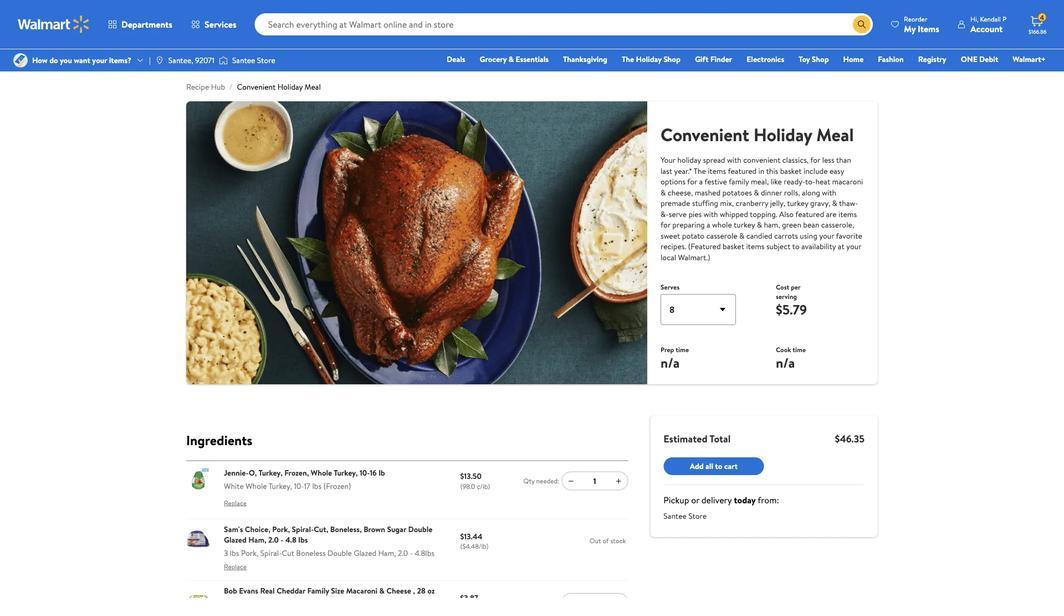 Task type: vqa. For each thing, say whether or not it's contained in the screenshot.
Ham, to the left
yes



Task type: locate. For each thing, give the bounding box(es) containing it.
boneless,
[[330, 524, 362, 535]]

convenient holiday meal image
[[186, 101, 647, 385]]

grocery
[[480, 54, 507, 65]]

replace down white
[[224, 499, 247, 508]]

0 vertical spatial pork,
[[272, 524, 290, 535]]

brown
[[364, 524, 385, 535]]

0 horizontal spatial  image
[[155, 56, 164, 65]]

a left festive
[[699, 176, 703, 187]]

store down or
[[688, 511, 707, 522]]

add all to cart
[[690, 461, 738, 472]]

basket down whole at the right top
[[723, 241, 744, 252]]

2 time from the left
[[793, 345, 806, 355]]

0 horizontal spatial store
[[257, 55, 275, 66]]

2 replace from the top
[[224, 562, 247, 572]]

festive
[[704, 176, 727, 187]]

a left whole at the right top
[[707, 219, 710, 230]]

0 horizontal spatial convenient
[[237, 81, 276, 92]]

0 horizontal spatial -
[[281, 535, 284, 546]]

with
[[727, 155, 741, 165], [822, 187, 836, 198], [704, 209, 718, 219]]

1 horizontal spatial with
[[727, 155, 741, 165]]

1 vertical spatial holiday
[[277, 81, 303, 92]]

for right options
[[687, 176, 697, 187]]

1 horizontal spatial items
[[746, 241, 765, 252]]

0 horizontal spatial time
[[676, 345, 689, 355]]

0 vertical spatial glazed
[[224, 535, 247, 546]]

1 horizontal spatial santee
[[664, 511, 687, 522]]

1 vertical spatial store
[[688, 511, 707, 522]]

1 horizontal spatial n/a
[[776, 354, 795, 372]]

1 vertical spatial spiral-
[[260, 548, 282, 559]]

1 vertical spatial for
[[687, 176, 697, 187]]

santee down "pickup"
[[664, 511, 687, 522]]

ham, down sugar
[[378, 548, 396, 559]]

1 horizontal spatial a
[[707, 219, 710, 230]]

1 vertical spatial lbs
[[298, 535, 308, 546]]

2 vertical spatial lbs
[[230, 548, 239, 559]]

replace button up bob
[[224, 559, 247, 576]]

1 horizontal spatial store
[[688, 511, 707, 522]]

shop left gift
[[663, 54, 680, 65]]

0 vertical spatial whole
[[311, 468, 332, 479]]

store up the recipe hub / convenient holiday meal
[[257, 55, 275, 66]]

1 vertical spatial -
[[410, 548, 413, 559]]

0 vertical spatial for
[[810, 155, 820, 165]]

departments button
[[99, 11, 182, 38]]

cheese,
[[668, 187, 693, 198]]

 image right |
[[155, 56, 164, 65]]

0 horizontal spatial n/a
[[661, 354, 680, 372]]

lbs for 4.8
[[298, 535, 308, 546]]

whole up (frozen)
[[311, 468, 332, 479]]

10- left lb
[[360, 468, 370, 479]]

replace
[[224, 499, 247, 508], [224, 562, 247, 572]]

cheese
[[386, 586, 411, 596]]

walmart+
[[1013, 54, 1046, 65]]

1 replace from the top
[[224, 499, 247, 508]]

items up mashed
[[708, 165, 726, 176]]

 image for santee, 92071
[[155, 56, 164, 65]]

1 horizontal spatial  image
[[219, 55, 228, 66]]

search icon image
[[857, 20, 866, 29]]

0 horizontal spatial with
[[704, 209, 718, 219]]

n/a inside prep time n/a
[[661, 354, 680, 372]]

meal,
[[751, 176, 769, 187]]

convenient up spread
[[661, 122, 749, 147]]

 image
[[13, 53, 28, 68]]

easy
[[830, 165, 844, 176]]

today
[[734, 494, 756, 507]]

0 horizontal spatial double
[[328, 548, 352, 559]]

$13.44
[[460, 531, 482, 542]]

1 horizontal spatial basket
[[780, 165, 802, 176]]

0 vertical spatial replace
[[224, 499, 247, 508]]

serve
[[669, 209, 687, 219]]

lbs right 17
[[312, 481, 321, 492]]

1 horizontal spatial double
[[408, 524, 432, 535]]

convenient
[[743, 155, 780, 165]]

convenient
[[237, 81, 276, 92], [661, 122, 749, 147]]

1 vertical spatial convenient
[[661, 122, 749, 147]]

basket
[[780, 165, 802, 176], [723, 241, 744, 252]]

santee up the recipe hub / convenient holiday meal
[[232, 55, 255, 66]]

0 horizontal spatial ham,
[[248, 535, 266, 546]]

2 horizontal spatial holiday
[[754, 122, 812, 147]]

replace button down white
[[224, 495, 247, 512]]

2 vertical spatial for
[[661, 219, 671, 230]]

 image right the 92071
[[219, 55, 228, 66]]

1 vertical spatial ham,
[[378, 548, 396, 559]]

macaroni
[[346, 586, 377, 596]]

items left the subject
[[746, 241, 765, 252]]

10- down frozen,
[[294, 481, 304, 492]]

home
[[843, 54, 864, 65]]

0 vertical spatial -
[[281, 535, 284, 546]]

spiral- down choice,
[[260, 548, 282, 559]]

convenient right / on the left
[[237, 81, 276, 92]]

for
[[810, 155, 820, 165], [687, 176, 697, 187], [661, 219, 671, 230]]

size
[[331, 586, 344, 596]]

less
[[822, 155, 834, 165]]

one debit
[[961, 54, 998, 65]]

with right pies
[[704, 209, 718, 219]]

double
[[408, 524, 432, 535], [328, 548, 352, 559]]

n/a inside 'cook time n/a'
[[776, 354, 795, 372]]

from:
[[758, 494, 779, 507]]

toy
[[799, 54, 810, 65]]

1 vertical spatial pork,
[[241, 548, 258, 559]]

items?
[[109, 55, 131, 66]]

0 vertical spatial holiday
[[636, 54, 662, 65]]

cost per serving $5.79
[[776, 283, 807, 319]]

0 horizontal spatial pork,
[[241, 548, 258, 559]]

1 vertical spatial whole
[[246, 481, 267, 492]]

0 vertical spatial convenient
[[237, 81, 276, 92]]

featured left in
[[728, 165, 757, 176]]

n/a for prep time n/a
[[661, 354, 680, 372]]

lbs
[[312, 481, 321, 492], [298, 535, 308, 546], [230, 548, 239, 559]]

thaw-
[[839, 198, 858, 209]]

0 vertical spatial santee
[[232, 55, 255, 66]]

serves
[[661, 283, 680, 292]]

& inside bob evans real cheddar family size macaroni & cheese , 28 oz tray (refrigerated)
[[379, 586, 385, 596]]

1 horizontal spatial turkey
[[787, 198, 808, 209]]

items right the are
[[838, 209, 857, 219]]

to inside your holiday spread with convenient classics, for less than last year.* the items featured in this basket include easy options for a festive family meal, like ready-to-heat macaroni & cheese, mashed potatoes & dinner rolls, along with premade stuffing mix, cranberry jelly, turkey gravy, & thaw- &-serve pies with whipped topping. also featured are items for preparing a whole turkey & ham, green bean casserole, sweet potato casserole & candied carrots using your favorite recipes. (featured basket items subject to availability at your local walmart.)
[[792, 241, 800, 252]]

candied
[[746, 230, 772, 241]]

& inside grocery & essentials link
[[509, 54, 514, 65]]

my
[[904, 22, 916, 35]]

delivery
[[702, 494, 732, 507]]

dinner
[[761, 187, 782, 198]]

0 horizontal spatial basket
[[723, 241, 744, 252]]

time for prep time n/a
[[676, 345, 689, 355]]

2 vertical spatial items
[[746, 241, 765, 252]]

0 vertical spatial basket
[[780, 165, 802, 176]]

also
[[779, 209, 794, 219]]

pickup
[[664, 494, 689, 507]]

1 replace button from the top
[[224, 495, 247, 512]]

1 vertical spatial turkey
[[734, 219, 755, 230]]

double right sugar
[[408, 524, 432, 535]]

1 vertical spatial to
[[715, 461, 722, 472]]

- left 4.8
[[281, 535, 284, 546]]

0 horizontal spatial holiday
[[277, 81, 303, 92]]

1 vertical spatial replace button
[[224, 559, 247, 576]]

replace button
[[224, 495, 247, 512], [224, 559, 247, 576]]

& right 'grocery'
[[509, 54, 514, 65]]

time for cook time n/a
[[793, 345, 806, 355]]

&
[[509, 54, 514, 65], [661, 187, 666, 198], [754, 187, 759, 198], [832, 198, 837, 209], [757, 219, 762, 230], [739, 230, 744, 241], [379, 586, 385, 596]]

out
[[590, 537, 601, 546]]

items
[[918, 22, 939, 35]]

how do you want your items?
[[32, 55, 131, 66]]

& left cheese
[[379, 586, 385, 596]]

0 horizontal spatial for
[[661, 219, 671, 230]]

2 horizontal spatial your
[[846, 241, 861, 252]]

topping.
[[750, 209, 777, 219]]

needed:
[[536, 477, 559, 486]]

1 horizontal spatial time
[[793, 345, 806, 355]]

convenient holiday meal
[[661, 122, 854, 147]]

0 vertical spatial to
[[792, 241, 800, 252]]

whole
[[311, 468, 332, 479], [246, 481, 267, 492]]

1 vertical spatial double
[[328, 548, 352, 559]]

time right cook
[[793, 345, 806, 355]]

16
[[370, 468, 377, 479]]

2 replace button from the top
[[224, 559, 247, 576]]

 image
[[219, 55, 228, 66], [155, 56, 164, 65]]

qty
[[523, 477, 535, 486]]

0 horizontal spatial meal
[[305, 81, 321, 92]]

bean
[[803, 219, 819, 230]]

turkey
[[787, 198, 808, 209], [734, 219, 755, 230]]

17
[[304, 481, 310, 492]]

0 vertical spatial a
[[699, 176, 703, 187]]

$13.44 ($4.48/lb)
[[460, 531, 489, 551]]

to left using
[[792, 241, 800, 252]]

spiral- up boneless
[[292, 524, 314, 535]]

for left preparing
[[661, 219, 671, 230]]

1 horizontal spatial shop
[[812, 54, 829, 65]]

santee inside pickup or delivery today from: santee store
[[664, 511, 687, 522]]

your left at
[[819, 230, 834, 241]]

& left the ham,
[[757, 219, 762, 230]]

to-
[[805, 176, 815, 187]]

turkey right jelly,
[[787, 198, 808, 209]]

0 vertical spatial turkey
[[787, 198, 808, 209]]

the right thanksgiving
[[622, 54, 634, 65]]

with right spread
[[727, 155, 741, 165]]

whole down o,
[[246, 481, 267, 492]]

jennie-o, turkey, frozen, whole turkey, 10-16 lb link
[[224, 468, 385, 479]]

lbs inside jennie-o, turkey, frozen, whole turkey, 10-16 lb white whole turkey, 10-17 lbs (frozen)
[[312, 481, 321, 492]]

replace button for white whole turkey, 10-17 lbs (frozen)
[[224, 495, 247, 512]]

shop
[[663, 54, 680, 65], [812, 54, 829, 65]]

thanksgiving link
[[558, 53, 612, 65]]

pork, right 3
[[241, 548, 258, 559]]

28
[[417, 586, 426, 596]]

for left the less
[[810, 155, 820, 165]]

time inside 'cook time n/a'
[[793, 345, 806, 355]]

basket right this
[[780, 165, 802, 176]]

glazed down brown
[[354, 548, 376, 559]]

green
[[782, 219, 801, 230]]

evans
[[239, 586, 258, 596]]

1 vertical spatial a
[[707, 219, 710, 230]]

1 vertical spatial the
[[694, 165, 706, 176]]

2.0 left 4.8lbs
[[398, 548, 408, 559]]

finder
[[710, 54, 732, 65]]

time
[[676, 345, 689, 355], [793, 345, 806, 355]]

pork, right choice,
[[272, 524, 290, 535]]

0 horizontal spatial santee
[[232, 55, 255, 66]]

with right along
[[822, 187, 836, 198]]

1 horizontal spatial spiral-
[[292, 524, 314, 535]]

1 vertical spatial featured
[[795, 209, 824, 219]]

your right the want
[[92, 55, 107, 66]]

& left cheese,
[[661, 187, 666, 198]]

0 horizontal spatial whole
[[246, 481, 267, 492]]

to right all
[[715, 461, 722, 472]]

replace down 3
[[224, 562, 247, 572]]

cheddar
[[277, 586, 305, 596]]

1 n/a from the left
[[661, 354, 680, 372]]

1 vertical spatial basket
[[723, 241, 744, 252]]

1 vertical spatial glazed
[[354, 548, 376, 559]]

santee,
[[168, 55, 193, 66]]

decrease quantity jennie-o, turkey, frozen, whole turkey, 10-16 lb-count, current quantity 1 image
[[567, 477, 575, 486]]

0 horizontal spatial 2.0
[[268, 535, 279, 546]]

increase quantity jennie-o, turkey, frozen, whole turkey, 10-16 lb-count, current quantity 1 image
[[614, 477, 623, 486]]

the right "year.*"
[[694, 165, 706, 176]]

prep
[[661, 345, 674, 355]]

2 horizontal spatial for
[[810, 155, 820, 165]]

the inside your holiday spread with convenient classics, for less than last year.* the items featured in this basket include easy options for a festive family meal, like ready-to-heat macaroni & cheese, mashed potatoes & dinner rolls, along with premade stuffing mix, cranberry jelly, turkey gravy, & thaw- &-serve pies with whipped topping. also featured are items for preparing a whole turkey & ham, green bean casserole, sweet potato casserole & candied carrots using your favorite recipes. (featured basket items subject to availability at your local walmart.)
[[694, 165, 706, 176]]

double down 'sam's choice, pork, spiral-cut, boneless, brown sugar double glazed ham, 2.0 - 4.8 lbs' link
[[328, 548, 352, 559]]

2 n/a from the left
[[776, 354, 795, 372]]

$5.79
[[776, 300, 807, 319]]

1 vertical spatial replace
[[224, 562, 247, 572]]

2.0 left 4.8
[[268, 535, 279, 546]]

featured left the are
[[795, 209, 824, 219]]

0 horizontal spatial shop
[[663, 54, 680, 65]]

cut
[[282, 548, 294, 559]]

spiral-
[[292, 524, 314, 535], [260, 548, 282, 559]]

holiday for convenient
[[754, 122, 812, 147]]

your right at
[[846, 241, 861, 252]]

jelly,
[[770, 198, 785, 209]]

1 time from the left
[[676, 345, 689, 355]]

1 horizontal spatial holiday
[[636, 54, 662, 65]]

include
[[804, 165, 828, 176]]

santee, 92071
[[168, 55, 214, 66]]

1 horizontal spatial 2.0
[[398, 548, 408, 559]]

shop right toy
[[812, 54, 829, 65]]

0 horizontal spatial items
[[708, 165, 726, 176]]

0 horizontal spatial featured
[[728, 165, 757, 176]]

- left 4.8lbs
[[410, 548, 413, 559]]

store
[[257, 55, 275, 66], [688, 511, 707, 522]]

2 horizontal spatial lbs
[[312, 481, 321, 492]]

2 vertical spatial with
[[704, 209, 718, 219]]

turkey,
[[259, 468, 283, 479], [334, 468, 358, 479], [269, 481, 292, 492]]

time right prep
[[676, 345, 689, 355]]

ham, right "sam's"
[[248, 535, 266, 546]]

holiday
[[677, 155, 701, 165]]

glazed up 3
[[224, 535, 247, 546]]

1 horizontal spatial to
[[792, 241, 800, 252]]

1 horizontal spatial glazed
[[354, 548, 376, 559]]

1 horizontal spatial lbs
[[298, 535, 308, 546]]

1 vertical spatial 2.0
[[398, 548, 408, 559]]

1 horizontal spatial your
[[819, 230, 834, 241]]

0 vertical spatial 2.0
[[268, 535, 279, 546]]

time inside prep time n/a
[[676, 345, 689, 355]]

lbs right 4.8
[[298, 535, 308, 546]]

lbs right 3
[[230, 548, 239, 559]]

turkey right whole at the right top
[[734, 219, 755, 230]]

sweet
[[661, 230, 680, 241]]

hi, kendall p account
[[970, 14, 1006, 35]]

1 horizontal spatial 10-
[[360, 468, 370, 479]]

potato
[[682, 230, 704, 241]]

holiday for the
[[636, 54, 662, 65]]



Task type: describe. For each thing, give the bounding box(es) containing it.
0 vertical spatial double
[[408, 524, 432, 535]]

(refrigerated)
[[239, 596, 288, 599]]

account
[[970, 22, 1003, 35]]

0 vertical spatial 10-
[[360, 468, 370, 479]]

in
[[758, 165, 764, 176]]

whipped
[[720, 209, 748, 219]]

deals
[[447, 54, 465, 65]]

grocery & essentials link
[[475, 53, 554, 65]]

registry
[[918, 54, 946, 65]]

white
[[224, 481, 244, 492]]

cut,
[[314, 524, 328, 535]]

lb
[[379, 468, 385, 479]]

bob evans real cheddar family size macaroni & cheese , 28 oz tray (refrigerated) link
[[224, 586, 435, 599]]

sam's
[[224, 524, 243, 535]]

macaroni
[[832, 176, 863, 187]]

walmart image
[[18, 16, 90, 33]]

prep time n/a
[[661, 345, 689, 372]]

1 horizontal spatial meal
[[816, 122, 854, 147]]

casserole,
[[821, 219, 854, 230]]

fashion link
[[873, 53, 909, 65]]

do
[[49, 55, 58, 66]]

than
[[836, 155, 851, 165]]

turkey, down frozen,
[[269, 481, 292, 492]]

total
[[710, 432, 731, 446]]

turkey, right o,
[[259, 468, 283, 479]]

replace for 3 lbs pork, spiral-cut boneless double glazed ham, 2.0 - 4.8lbs
[[224, 562, 247, 572]]

1 vertical spatial items
[[838, 209, 857, 219]]

santee store
[[232, 55, 275, 66]]

bob evans real cheddar family size macaroni & cheese , 28 oz tray (refrigerated) image
[[186, 590, 211, 599]]

0 vertical spatial with
[[727, 155, 741, 165]]

the holiday shop link
[[617, 53, 685, 65]]

0 vertical spatial items
[[708, 165, 726, 176]]

4
[[1040, 13, 1044, 22]]

Search search field
[[255, 13, 873, 35]]

1 horizontal spatial convenient
[[661, 122, 749, 147]]

estimated
[[664, 432, 707, 446]]

deals link
[[442, 53, 470, 65]]

,
[[413, 586, 415, 596]]

lbs for 17
[[312, 481, 321, 492]]

jennie-o, turkey, frozen, whole turkey, 10-16 lb image
[[186, 468, 211, 492]]

gravy,
[[810, 198, 830, 209]]

jennie-o, turkey, frozen, whole turkey, 10-16 lb white whole turkey, 10-17 lbs (frozen)
[[224, 468, 385, 492]]

1 horizontal spatial -
[[410, 548, 413, 559]]

& left candied
[[739, 230, 744, 241]]

reorder my items
[[904, 14, 939, 35]]

sam's choice, pork, spiral-cut, boneless, brown sugar double glazed ham, 2.0 - 4.8 lbs 3 lbs pork, spiral-cut boneless double glazed ham, 2.0 - 4.8lbs
[[224, 524, 434, 559]]

add all to cart button
[[664, 458, 764, 475]]

whole
[[712, 219, 732, 230]]

turkey, up (frozen)
[[334, 468, 358, 479]]

qty needed:
[[523, 477, 559, 486]]

registry link
[[913, 53, 951, 65]]

0 horizontal spatial your
[[92, 55, 107, 66]]

o,
[[249, 468, 257, 479]]

ham,
[[764, 219, 780, 230]]

carrots
[[774, 230, 798, 241]]

bob
[[224, 586, 237, 596]]

1 shop from the left
[[663, 54, 680, 65]]

& left thaw-
[[832, 198, 837, 209]]

cost
[[776, 283, 789, 292]]

family
[[729, 176, 749, 187]]

gift finder
[[695, 54, 732, 65]]

92071
[[195, 55, 214, 66]]

3
[[224, 548, 228, 559]]

local
[[661, 252, 676, 263]]

frozen,
[[284, 468, 309, 479]]

1 horizontal spatial for
[[687, 176, 697, 187]]

sam's choice, pork, spiral-cut, boneless, brown sugar double glazed ham, 2.0 - 4.8 lbs image
[[186, 528, 211, 552]]

bob evans real cheddar family size macaroni & cheese , 28 oz tray (refrigerated)
[[224, 586, 435, 599]]

$13.50
[[460, 471, 482, 482]]

2 shop from the left
[[812, 54, 829, 65]]

cart
[[724, 461, 738, 472]]

ingredients
[[186, 431, 252, 450]]

pickup or delivery today from: santee store
[[664, 494, 779, 522]]

out of stock
[[590, 537, 626, 546]]

recipe hub link
[[186, 81, 225, 92]]

debit
[[979, 54, 998, 65]]

0 horizontal spatial lbs
[[230, 548, 239, 559]]

recipe hub / convenient holiday meal
[[186, 81, 321, 92]]

0 horizontal spatial spiral-
[[260, 548, 282, 559]]

at
[[838, 241, 844, 252]]

n/a for cook time n/a
[[776, 354, 795, 372]]

($4.48/lb)
[[460, 542, 489, 551]]

1 horizontal spatial featured
[[795, 209, 824, 219]]

or
[[691, 494, 699, 507]]

real
[[260, 586, 275, 596]]

one debit link
[[956, 53, 1003, 65]]

4.8lbs
[[415, 548, 434, 559]]

/
[[229, 81, 232, 92]]

store inside pickup or delivery today from: santee store
[[688, 511, 707, 522]]

you
[[60, 55, 72, 66]]

cook
[[776, 345, 791, 355]]

cranberry
[[736, 198, 768, 209]]

hi,
[[970, 14, 978, 24]]

$166.86
[[1029, 28, 1047, 35]]

replace button for 3 lbs pork, spiral-cut boneless double glazed ham, 2.0 - 4.8lbs
[[224, 559, 247, 576]]

0 vertical spatial featured
[[728, 165, 757, 176]]

1 horizontal spatial whole
[[311, 468, 332, 479]]

this
[[766, 165, 778, 176]]

grocery & essentials
[[480, 54, 549, 65]]

casserole
[[706, 230, 737, 241]]

Walmart Site-Wide search field
[[255, 13, 873, 35]]

preparing
[[672, 219, 705, 230]]

of
[[603, 537, 609, 546]]

0 vertical spatial the
[[622, 54, 634, 65]]

(98.0
[[460, 482, 475, 491]]

0 vertical spatial meal
[[305, 81, 321, 92]]

0 vertical spatial ham,
[[248, 535, 266, 546]]

favorite
[[836, 230, 862, 241]]

home link
[[838, 53, 869, 65]]

& left "dinner"
[[754, 187, 759, 198]]

 image for santee store
[[219, 55, 228, 66]]

classics,
[[782, 155, 809, 165]]

0 vertical spatial spiral-
[[292, 524, 314, 535]]

like
[[771, 176, 782, 187]]

walmart+ link
[[1008, 53, 1051, 65]]

0 vertical spatial store
[[257, 55, 275, 66]]

cook time n/a
[[776, 345, 806, 372]]

$13.50 (98.0 ¢/lb)
[[460, 471, 490, 491]]

availability
[[801, 241, 836, 252]]

(frozen)
[[323, 481, 351, 492]]

along
[[802, 187, 820, 198]]

0 horizontal spatial 10-
[[294, 481, 304, 492]]

replace for white whole turkey, 10-17 lbs (frozen)
[[224, 499, 247, 508]]

thanksgiving
[[563, 54, 607, 65]]

2 horizontal spatial with
[[822, 187, 836, 198]]

1
[[593, 476, 596, 487]]

0 horizontal spatial a
[[699, 176, 703, 187]]

0 horizontal spatial turkey
[[734, 219, 755, 230]]

to inside button
[[715, 461, 722, 472]]



